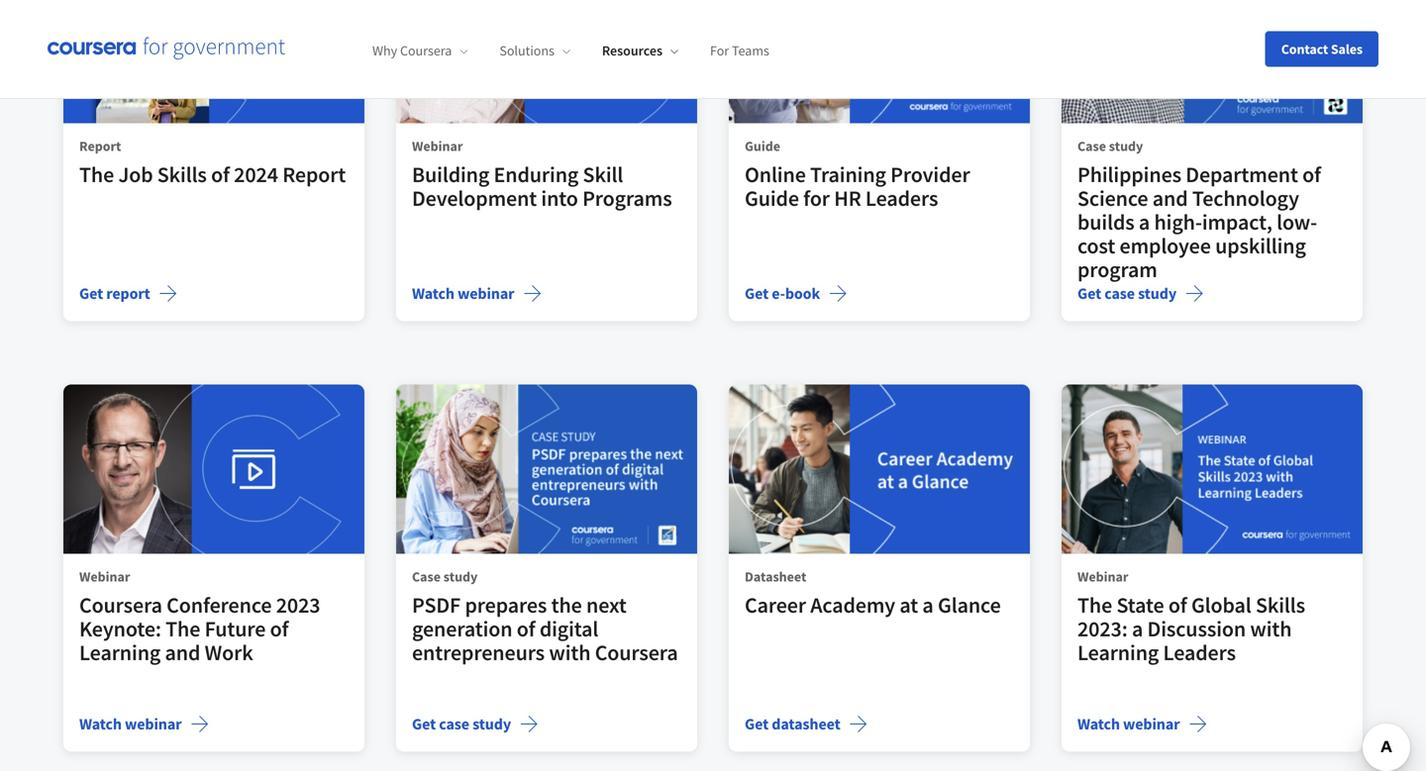 Task type: describe. For each thing, give the bounding box(es) containing it.
development
[[412, 185, 537, 212]]

2023
[[276, 592, 320, 619]]

1 guide from the top
[[745, 137, 781, 155]]

webinar coursera conference 2023 keynote: the future of learning and work
[[79, 568, 320, 667]]

psdf tile image
[[396, 385, 697, 554]]

the
[[551, 592, 582, 619]]

entrepreneurs
[[412, 639, 545, 667]]

future
[[205, 616, 266, 643]]

coursera conference 2023 keynote image
[[63, 385, 365, 554]]

leaders inside the webinar the state of global skills 2023: a discussion with learning leaders
[[1164, 639, 1236, 667]]

webinar for development
[[458, 284, 515, 304]]

study down program on the right of the page
[[1138, 284, 1177, 304]]

jsr 2024 tile image
[[63, 0, 365, 123]]

get for psdf prepares the next generation of digital entrepreneurs with coursera
[[412, 715, 436, 734]]

upskilling
[[1216, 232, 1307, 259]]

hr
[[834, 185, 862, 212]]

54926 resourcetile 316x180 c4g image
[[1062, 385, 1363, 554]]

of inside case study philippines department of science and technology builds a high-impact, low- cost employee upskilling program
[[1303, 161, 1322, 188]]

generation
[[412, 616, 513, 643]]

get case study button for a
[[1078, 282, 1205, 306]]

get e-book button
[[745, 282, 848, 306]]

watch webinar for the state of global skills 2023: a discussion with learning leaders
[[1078, 715, 1180, 734]]

study inside case study psdf prepares the next generation of digital entrepreneurs with coursera
[[444, 568, 478, 586]]

the for the state of global skills 2023: a discussion with learning leaders
[[1078, 592, 1113, 619]]

employee
[[1120, 232, 1211, 259]]

contact
[[1282, 40, 1329, 58]]

builds
[[1078, 208, 1135, 236]]

datasheet career academy at a glance
[[745, 568, 1001, 619]]

case study psdf prepares the next generation of digital entrepreneurs with coursera
[[412, 568, 678, 667]]

career
[[745, 592, 806, 619]]

report
[[106, 284, 150, 304]]

of inside case study psdf prepares the next generation of digital entrepreneurs with coursera
[[517, 616, 536, 643]]

into
[[541, 185, 578, 212]]

watch webinar for coursera conference 2023 keynote: the future of learning and work
[[79, 715, 182, 734]]

online
[[745, 161, 806, 188]]

science
[[1078, 185, 1149, 212]]

webinar for global
[[1123, 715, 1180, 734]]

coursera for government image
[[48, 37, 285, 61]]

learning inside the webinar the state of global skills 2023: a discussion with learning leaders
[[1078, 639, 1159, 667]]

with inside the webinar the state of global skills 2023: a discussion with learning leaders
[[1251, 616, 1292, 643]]

watch webinar button for coursera conference 2023 keynote: the future of learning and work
[[79, 713, 209, 736]]

watch webinar button for building enduring skill development into programs
[[412, 282, 542, 306]]

building enduring skill development into programs image
[[396, 0, 697, 123]]

case study philippines department of science and technology builds a high-impact, low- cost employee upskilling program
[[1078, 137, 1322, 283]]

teams
[[732, 42, 770, 60]]

webinar for the
[[1078, 568, 1129, 586]]

glance
[[938, 592, 1001, 619]]

global
[[1192, 592, 1252, 619]]

case for psdf prepares the next generation of digital entrepreneurs with coursera
[[412, 568, 441, 586]]

skills inside report the job skills of 2024 report
[[157, 161, 207, 188]]

discussion
[[1148, 616, 1246, 643]]

1 horizontal spatial report
[[283, 161, 346, 188]]

contact sales
[[1282, 40, 1363, 58]]

solutions
[[500, 42, 555, 60]]

why coursera link
[[373, 42, 468, 60]]

get e-book
[[745, 284, 820, 304]]

state
[[1117, 592, 1165, 619]]

job
[[118, 161, 153, 188]]

skills inside the webinar the state of global skills 2023: a discussion with learning leaders
[[1256, 592, 1306, 619]]

get datasheet button
[[745, 713, 869, 736]]

book
[[785, 284, 820, 304]]

why coursera
[[373, 42, 452, 60]]

enduring
[[494, 161, 579, 188]]

webinar the state of global skills 2023: a discussion with learning leaders
[[1078, 568, 1306, 667]]

webinar for building
[[412, 137, 463, 155]]

datasheet
[[772, 715, 841, 734]]

report the job skills of 2024 report
[[79, 137, 346, 188]]

coursera for why coursera
[[400, 42, 452, 60]]

at
[[900, 592, 919, 619]]

resources link
[[602, 42, 679, 60]]

datasheet
[[745, 568, 807, 586]]

the for the job skills of 2024 report
[[79, 161, 114, 188]]

get case study for psdf prepares the next generation of digital entrepreneurs with coursera
[[412, 715, 511, 734]]

program
[[1078, 256, 1158, 283]]

resources
[[602, 42, 663, 60]]

guide online training provider guide for hr leaders
[[745, 137, 970, 212]]

study inside case study philippines department of science and technology builds a high-impact, low- cost employee upskilling program
[[1109, 137, 1144, 155]]

prepares
[[465, 592, 547, 619]]

next
[[586, 592, 627, 619]]



Task type: vqa. For each thing, say whether or not it's contained in the screenshot.
EXPLORE
no



Task type: locate. For each thing, give the bounding box(es) containing it.
case for psdf prepares the next generation of digital entrepreneurs with coursera
[[439, 715, 470, 734]]

0 horizontal spatial leaders
[[866, 185, 939, 212]]

work
[[205, 639, 253, 667]]

0 horizontal spatial webinar
[[125, 715, 182, 734]]

webinar up state
[[1078, 568, 1129, 586]]

and inside case study philippines department of science and technology builds a high-impact, low- cost employee upskilling program
[[1153, 185, 1188, 212]]

watch webinar
[[412, 284, 515, 304], [79, 715, 182, 734], [1078, 715, 1180, 734]]

for
[[710, 42, 729, 60]]

1 vertical spatial get case study
[[412, 715, 511, 734]]

the inside webinar coursera conference 2023 keynote: the future of learning and work
[[166, 616, 200, 643]]

of inside webinar coursera conference 2023 keynote: the future of learning and work
[[270, 616, 289, 643]]

get left 'e-'
[[745, 284, 769, 304]]

leaders right hr
[[866, 185, 939, 212]]

low-
[[1277, 208, 1318, 236]]

watch for building enduring skill development into programs
[[412, 284, 455, 304]]

coursera
[[400, 42, 452, 60], [79, 592, 162, 619], [595, 639, 678, 667]]

of left digital
[[517, 616, 536, 643]]

get report
[[79, 284, 150, 304]]

0 vertical spatial report
[[79, 137, 121, 155]]

2 guide from the top
[[745, 185, 799, 212]]

get case study button down entrepreneurs at the bottom of the page
[[412, 713, 539, 736]]

case for philippines department of science and technology builds a high-impact, low- cost employee upskilling program
[[1105, 284, 1135, 304]]

0 vertical spatial guide
[[745, 137, 781, 155]]

0 vertical spatial case
[[1105, 284, 1135, 304]]

0 vertical spatial case
[[1078, 137, 1107, 155]]

with right discussion
[[1251, 616, 1292, 643]]

skills right global
[[1256, 592, 1306, 619]]

1 vertical spatial get case study button
[[412, 713, 539, 736]]

0 horizontal spatial with
[[549, 639, 591, 667]]

id54972 c4g-careeracademycampaign resourcetile 316x180 3 image
[[729, 385, 1030, 554]]

and inside webinar coursera conference 2023 keynote: the future of learning and work
[[165, 639, 200, 667]]

webinar
[[412, 137, 463, 155], [79, 568, 130, 586], [1078, 568, 1129, 586]]

1 horizontal spatial case
[[1078, 137, 1107, 155]]

contact sales button
[[1266, 31, 1379, 67]]

of right future at the left of the page
[[270, 616, 289, 643]]

1 vertical spatial guide
[[745, 185, 799, 212]]

guide
[[745, 137, 781, 155], [745, 185, 799, 212]]

learning inside webinar coursera conference 2023 keynote: the future of learning and work
[[79, 639, 161, 667]]

the left state
[[1078, 592, 1113, 619]]

1 learning from the left
[[79, 639, 161, 667]]

0 horizontal spatial get case study button
[[412, 713, 539, 736]]

the left work
[[166, 616, 200, 643]]

skill
[[583, 161, 623, 188]]

training
[[810, 161, 887, 188]]

watch for coursera conference 2023 keynote: the future of learning and work
[[79, 715, 122, 734]]

the inside report the job skills of 2024 report
[[79, 161, 114, 188]]

e-
[[772, 284, 785, 304]]

webinar up building
[[412, 137, 463, 155]]

watch webinar button for the state of global skills 2023: a discussion with learning leaders
[[1078, 713, 1208, 736]]

coursera inside case study psdf prepares the next generation of digital entrepreneurs with coursera
[[595, 639, 678, 667]]

webinar
[[458, 284, 515, 304], [125, 715, 182, 734], [1123, 715, 1180, 734]]

for teams
[[710, 42, 770, 60]]

0 horizontal spatial case
[[439, 715, 470, 734]]

0 horizontal spatial case
[[412, 568, 441, 586]]

0 horizontal spatial webinar
[[79, 568, 130, 586]]

1 vertical spatial skills
[[1256, 592, 1306, 619]]

watch webinar down 2023:
[[1078, 715, 1180, 734]]

webinar for coursera
[[79, 568, 130, 586]]

get case study button for entrepreneurs
[[412, 713, 539, 736]]

with
[[1251, 616, 1292, 643], [549, 639, 591, 667]]

2 horizontal spatial watch
[[1078, 715, 1120, 734]]

case
[[1078, 137, 1107, 155], [412, 568, 441, 586]]

case inside case study philippines department of science and technology builds a high-impact, low- cost employee upskilling program
[[1078, 137, 1107, 155]]

provider
[[891, 161, 970, 188]]

1 vertical spatial report
[[283, 161, 346, 188]]

1 horizontal spatial leaders
[[1164, 639, 1236, 667]]

report
[[79, 137, 121, 155], [283, 161, 346, 188]]

0 horizontal spatial watch
[[79, 715, 122, 734]]

2024
[[234, 161, 278, 188]]

0 horizontal spatial learning
[[79, 639, 161, 667]]

the left job
[[79, 161, 114, 188]]

case
[[1105, 284, 1135, 304], [439, 715, 470, 734]]

of right state
[[1169, 592, 1188, 619]]

get for career academy at a glance
[[745, 715, 769, 734]]

of
[[211, 161, 230, 188], [1303, 161, 1322, 188], [1169, 592, 1188, 619], [270, 616, 289, 643], [517, 616, 536, 643]]

watch webinar down keynote:
[[79, 715, 182, 734]]

1 horizontal spatial case
[[1105, 284, 1135, 304]]

and up employee
[[1153, 185, 1188, 212]]

get report button
[[79, 282, 178, 306]]

leaders
[[866, 185, 939, 212], [1164, 639, 1236, 667]]

id57316 c4g online training resourcetile 316x180 image
[[729, 0, 1030, 123]]

with inside case study psdf prepares the next generation of digital entrepreneurs with coursera
[[549, 639, 591, 667]]

1 horizontal spatial with
[[1251, 616, 1292, 643]]

2 horizontal spatial watch webinar
[[1078, 715, 1180, 734]]

get case study button
[[1078, 282, 1205, 306], [412, 713, 539, 736]]

0 horizontal spatial coursera
[[79, 592, 162, 619]]

philippines
[[1078, 161, 1182, 188]]

2 horizontal spatial the
[[1078, 592, 1113, 619]]

cost
[[1078, 232, 1116, 259]]

2023:
[[1078, 616, 1128, 643]]

philippines dost image
[[1062, 0, 1363, 123]]

department
[[1186, 161, 1299, 188]]

1 horizontal spatial get case study
[[1078, 284, 1177, 304]]

get for philippines department of science and technology builds a high-impact, low- cost employee upskilling program
[[1078, 284, 1102, 304]]

case up psdf
[[412, 568, 441, 586]]

get case study
[[1078, 284, 1177, 304], [412, 715, 511, 734]]

webinar up keynote:
[[79, 568, 130, 586]]

guide left for
[[745, 185, 799, 212]]

a right at
[[923, 592, 934, 619]]

a inside the webinar the state of global skills 2023: a discussion with learning leaders
[[1132, 616, 1144, 643]]

study up the philippines
[[1109, 137, 1144, 155]]

1 horizontal spatial webinar
[[412, 137, 463, 155]]

get case study for philippines department of science and technology builds a high-impact, low- cost employee upskilling program
[[1078, 284, 1177, 304]]

get case study button down employee
[[1078, 282, 1205, 306]]

watch
[[412, 284, 455, 304], [79, 715, 122, 734], [1078, 715, 1120, 734]]

for teams link
[[710, 42, 770, 60]]

with down the
[[549, 639, 591, 667]]

of inside report the job skills of 2024 report
[[211, 161, 230, 188]]

academy
[[811, 592, 896, 619]]

1 vertical spatial and
[[165, 639, 200, 667]]

0 horizontal spatial watch webinar button
[[79, 713, 209, 736]]

for
[[804, 185, 830, 212]]

2 horizontal spatial watch webinar button
[[1078, 713, 1208, 736]]

watch webinar button
[[412, 282, 542, 306], [79, 713, 209, 736], [1078, 713, 1208, 736]]

get left the datasheet
[[745, 715, 769, 734]]

1 horizontal spatial the
[[166, 616, 200, 643]]

webinar for keynote:
[[125, 715, 182, 734]]

0 vertical spatial get case study button
[[1078, 282, 1205, 306]]

webinar inside webinar coursera conference 2023 keynote: the future of learning and work
[[79, 568, 130, 586]]

2 horizontal spatial webinar
[[1123, 715, 1180, 734]]

1 horizontal spatial watch webinar button
[[412, 282, 542, 306]]

the
[[79, 161, 114, 188], [1078, 592, 1113, 619], [166, 616, 200, 643]]

2 horizontal spatial webinar
[[1078, 568, 1129, 586]]

coursera left conference on the left of page
[[79, 592, 162, 619]]

0 horizontal spatial the
[[79, 161, 114, 188]]

why
[[373, 42, 397, 60]]

of left "2024"
[[211, 161, 230, 188]]

case up the philippines
[[1078, 137, 1107, 155]]

webinar building enduring skill development into programs
[[412, 137, 672, 212]]

0 horizontal spatial watch webinar
[[79, 715, 182, 734]]

get case study down program on the right of the page
[[1078, 284, 1177, 304]]

a
[[1139, 208, 1150, 236], [923, 592, 934, 619], [1132, 616, 1144, 643]]

get
[[79, 284, 103, 304], [745, 284, 769, 304], [1078, 284, 1102, 304], [412, 715, 436, 734], [745, 715, 769, 734]]

study
[[1109, 137, 1144, 155], [1138, 284, 1177, 304], [444, 568, 478, 586], [473, 715, 511, 734]]

get for the job skills of 2024 report
[[79, 284, 103, 304]]

0 vertical spatial skills
[[157, 161, 207, 188]]

programs
[[583, 185, 672, 212]]

a inside case study philippines department of science and technology builds a high-impact, low- cost employee upskilling program
[[1139, 208, 1150, 236]]

1 horizontal spatial watch webinar
[[412, 284, 515, 304]]

report right "2024"
[[283, 161, 346, 188]]

a right 2023:
[[1132, 616, 1144, 643]]

coursera right why at the left of page
[[400, 42, 452, 60]]

get datasheet
[[745, 715, 841, 734]]

0 vertical spatial coursera
[[400, 42, 452, 60]]

and
[[1153, 185, 1188, 212], [165, 639, 200, 667]]

2 vertical spatial coursera
[[595, 639, 678, 667]]

skills
[[157, 161, 207, 188], [1256, 592, 1306, 619]]

psdf
[[412, 592, 461, 619]]

1 vertical spatial case
[[412, 568, 441, 586]]

keynote:
[[79, 616, 161, 643]]

a left the high-
[[1139, 208, 1150, 236]]

0 horizontal spatial report
[[79, 137, 121, 155]]

coursera down next
[[595, 639, 678, 667]]

technology
[[1193, 185, 1300, 212]]

watch webinar for building enduring skill development into programs
[[412, 284, 515, 304]]

coursera inside webinar coursera conference 2023 keynote: the future of learning and work
[[79, 592, 162, 619]]

watch for the state of global skills 2023: a discussion with learning leaders
[[1078, 715, 1120, 734]]

1 horizontal spatial coursera
[[400, 42, 452, 60]]

get down program on the right of the page
[[1078, 284, 1102, 304]]

1 horizontal spatial watch
[[412, 284, 455, 304]]

1 horizontal spatial webinar
[[458, 284, 515, 304]]

guide up online on the right top of page
[[745, 137, 781, 155]]

the inside the webinar the state of global skills 2023: a discussion with learning leaders
[[1078, 592, 1113, 619]]

0 horizontal spatial and
[[165, 639, 200, 667]]

2 learning from the left
[[1078, 639, 1159, 667]]

1 horizontal spatial get case study button
[[1078, 282, 1205, 306]]

get left report
[[79, 284, 103, 304]]

sales
[[1331, 40, 1363, 58]]

0 vertical spatial and
[[1153, 185, 1188, 212]]

case for philippines department of science and technology builds a high-impact, low- cost employee upskilling program
[[1078, 137, 1107, 155]]

0 horizontal spatial skills
[[157, 161, 207, 188]]

2 horizontal spatial coursera
[[595, 639, 678, 667]]

1 horizontal spatial and
[[1153, 185, 1188, 212]]

case down entrepreneurs at the bottom of the page
[[439, 715, 470, 734]]

webinar inside webinar building enduring skill development into programs
[[412, 137, 463, 155]]

watch webinar down development
[[412, 284, 515, 304]]

1 horizontal spatial skills
[[1256, 592, 1306, 619]]

skills right job
[[157, 161, 207, 188]]

0 vertical spatial get case study
[[1078, 284, 1177, 304]]

leaders down global
[[1164, 639, 1236, 667]]

case inside case study psdf prepares the next generation of digital entrepreneurs with coursera
[[412, 568, 441, 586]]

case down program on the right of the page
[[1105, 284, 1135, 304]]

of up low-
[[1303, 161, 1322, 188]]

building
[[412, 161, 490, 188]]

solutions link
[[500, 42, 571, 60]]

study down entrepreneurs at the bottom of the page
[[473, 715, 511, 734]]

report up job
[[79, 137, 121, 155]]

conference
[[167, 592, 272, 619]]

get down entrepreneurs at the bottom of the page
[[412, 715, 436, 734]]

1 vertical spatial case
[[439, 715, 470, 734]]

0 vertical spatial leaders
[[866, 185, 939, 212]]

1 vertical spatial coursera
[[79, 592, 162, 619]]

impact,
[[1203, 208, 1273, 236]]

coursera for webinar coursera conference 2023 keynote: the future of learning and work
[[79, 592, 162, 619]]

0 horizontal spatial get case study
[[412, 715, 511, 734]]

leaders inside the guide online training provider guide for hr leaders
[[866, 185, 939, 212]]

study up psdf
[[444, 568, 478, 586]]

1 horizontal spatial learning
[[1078, 639, 1159, 667]]

get case study down entrepreneurs at the bottom of the page
[[412, 715, 511, 734]]

a inside datasheet career academy at a glance
[[923, 592, 934, 619]]

high-
[[1155, 208, 1203, 236]]

get for online training provider guide for hr leaders
[[745, 284, 769, 304]]

webinar inside the webinar the state of global skills 2023: a discussion with learning leaders
[[1078, 568, 1129, 586]]

learning
[[79, 639, 161, 667], [1078, 639, 1159, 667]]

of inside the webinar the state of global skills 2023: a discussion with learning leaders
[[1169, 592, 1188, 619]]

1 vertical spatial leaders
[[1164, 639, 1236, 667]]

and left work
[[165, 639, 200, 667]]

digital
[[540, 616, 599, 643]]



